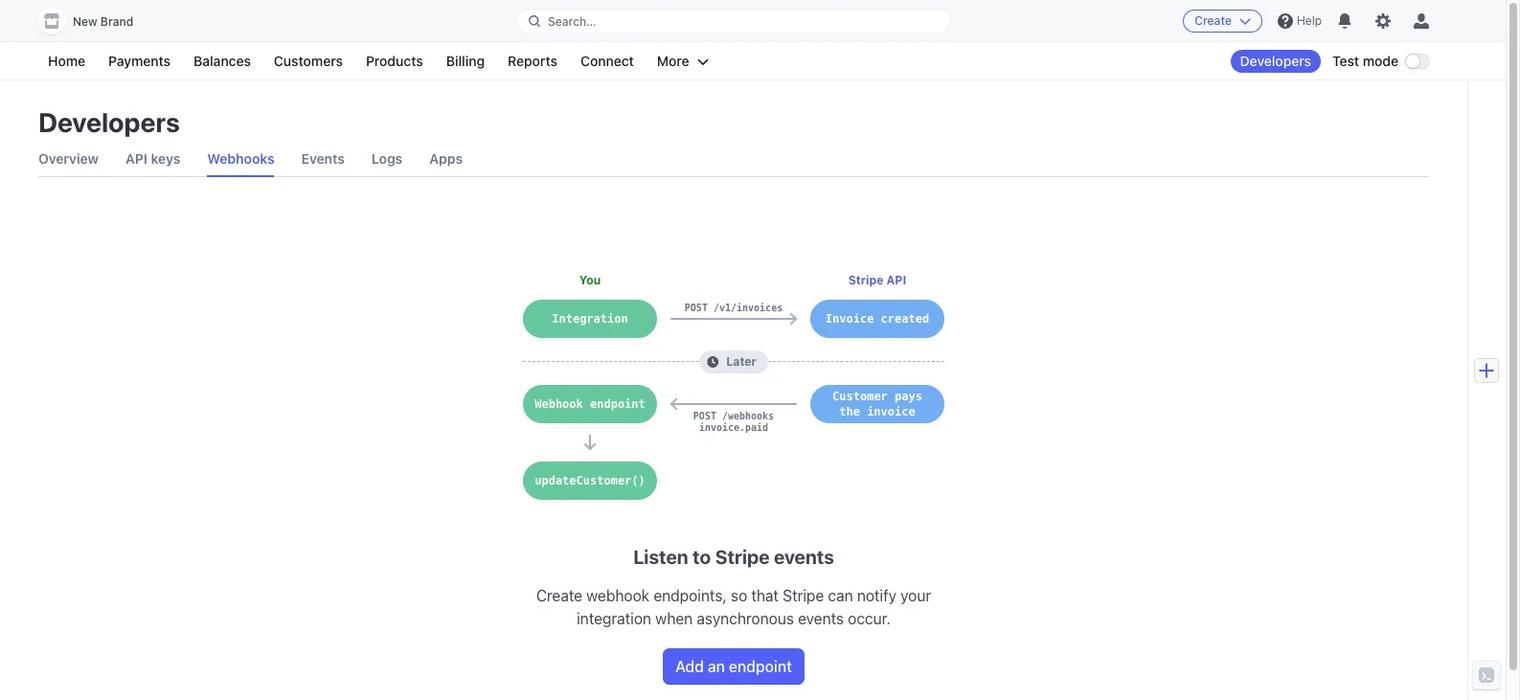 Task type: describe. For each thing, give the bounding box(es) containing it.
integration
[[552, 312, 628, 326]]

webhooks link
[[207, 142, 275, 176]]

new
[[73, 14, 97, 29]]

api keys link
[[125, 142, 180, 176]]

more
[[657, 53, 689, 69]]

notify
[[857, 587, 897, 604]]

billing
[[446, 53, 485, 69]]

created
[[881, 312, 929, 326]]

1 vertical spatial api
[[887, 273, 906, 287]]

asynchronous
[[697, 610, 794, 627]]

keys
[[151, 150, 180, 167]]

events
[[301, 150, 345, 167]]

0 vertical spatial events
[[774, 546, 834, 568]]

your
[[901, 587, 931, 604]]

payments link
[[99, 50, 180, 73]]

new brand
[[73, 14, 133, 29]]

pays
[[895, 390, 922, 403]]

overview link
[[38, 142, 99, 176]]

can
[[828, 587, 853, 604]]

create button
[[1183, 10, 1262, 33]]

home link
[[38, 50, 95, 73]]

events link
[[301, 142, 345, 176]]

reports
[[508, 53, 558, 69]]

so
[[731, 587, 747, 604]]

create for create webhook endpoints, so that stripe can notify your integration when asynchronous events occur.
[[536, 587, 583, 604]]

logs
[[372, 150, 403, 167]]

invoice
[[867, 405, 916, 419]]

products link
[[356, 50, 433, 73]]

integration
[[577, 610, 651, 627]]

0 vertical spatial stripe
[[849, 273, 884, 287]]

billing link
[[437, 50, 494, 73]]

the
[[839, 405, 860, 419]]

developers link
[[1230, 50, 1321, 73]]

customers
[[274, 53, 343, 69]]

post /webhooks invoice.paid
[[693, 411, 774, 433]]

invoice
[[826, 312, 874, 326]]

0 horizontal spatial stripe
[[715, 546, 770, 568]]

0 horizontal spatial endpoint
[[590, 398, 645, 411]]

to
[[693, 546, 711, 568]]

customer
[[832, 390, 888, 403]]

/v1/invoices
[[714, 303, 783, 313]]

updatecustomer()
[[535, 474, 645, 488]]

when
[[655, 610, 693, 627]]

stripe api
[[849, 273, 906, 287]]

invoice.paid
[[699, 422, 768, 433]]

/webhooks
[[722, 411, 774, 422]]

test
[[1333, 53, 1359, 69]]

add an endpoint button
[[664, 649, 804, 684]]



Task type: locate. For each thing, give the bounding box(es) containing it.
webhook endpoint
[[535, 398, 645, 411]]

0 vertical spatial post
[[685, 303, 708, 313]]

developers
[[1240, 53, 1311, 69], [38, 106, 180, 138]]

1 vertical spatial post
[[693, 411, 716, 422]]

post left /v1/invoices
[[685, 303, 708, 313]]

stripe up 'invoice created'
[[849, 273, 884, 287]]

listen to stripe events
[[633, 546, 834, 568]]

logs link
[[372, 142, 403, 176]]

create left the webhook
[[536, 587, 583, 604]]

1 horizontal spatial developers
[[1240, 53, 1311, 69]]

create
[[1195, 13, 1232, 28], [536, 587, 583, 604]]

events
[[774, 546, 834, 568], [798, 610, 844, 627]]

stripe inside create webhook endpoints, so that stripe can notify your integration when asynchronous events occur.
[[783, 587, 824, 604]]

0 vertical spatial create
[[1195, 13, 1232, 28]]

events inside create webhook endpoints, so that stripe can notify your integration when asynchronous events occur.
[[798, 610, 844, 627]]

1 horizontal spatial create
[[1195, 13, 1232, 28]]

post for post /v1/invoices
[[685, 303, 708, 313]]

post inside "post /webhooks invoice.paid"
[[693, 411, 716, 422]]

endpoints,
[[654, 587, 727, 604]]

Search… search field
[[517, 9, 950, 33]]

api up created
[[887, 273, 906, 287]]

balances link
[[184, 50, 260, 73]]

endpoint right an in the left of the page
[[729, 658, 792, 675]]

developers up overview
[[38, 106, 180, 138]]

home
[[48, 53, 85, 69]]

balances
[[194, 53, 251, 69]]

mode
[[1363, 53, 1399, 69]]

1 vertical spatial stripe
[[715, 546, 770, 568]]

search…
[[548, 14, 596, 28]]

0 horizontal spatial api
[[125, 150, 147, 167]]

create inside create webhook endpoints, so that stripe can notify your integration when asynchronous events occur.
[[536, 587, 583, 604]]

stripe up so
[[715, 546, 770, 568]]

create inside create button
[[1195, 13, 1232, 28]]

connect link
[[571, 50, 644, 73]]

post up invoice.paid
[[693, 411, 716, 422]]

tab list containing overview
[[38, 142, 1429, 177]]

1 vertical spatial endpoint
[[729, 658, 792, 675]]

invoice created
[[826, 312, 929, 326]]

overview
[[38, 150, 99, 167]]

customer pays the invoice
[[832, 390, 922, 419]]

add
[[675, 658, 704, 675]]

listen
[[633, 546, 688, 568]]

apps link
[[429, 142, 463, 176]]

2 horizontal spatial stripe
[[849, 273, 884, 287]]

you
[[579, 273, 601, 287]]

create for create
[[1195, 13, 1232, 28]]

products
[[366, 53, 423, 69]]

0 vertical spatial developers
[[1240, 53, 1311, 69]]

help
[[1297, 13, 1322, 28]]

1 vertical spatial events
[[798, 610, 844, 627]]

0 vertical spatial api
[[125, 150, 147, 167]]

endpoint
[[590, 398, 645, 411], [729, 658, 792, 675]]

post
[[685, 303, 708, 313], [693, 411, 716, 422]]

api keys
[[125, 150, 180, 167]]

0 horizontal spatial create
[[536, 587, 583, 604]]

add an endpoint
[[675, 658, 792, 675]]

more button
[[647, 50, 718, 73]]

webhook
[[535, 398, 583, 411]]

1 horizontal spatial endpoint
[[729, 658, 792, 675]]

post for post /webhooks invoice.paid
[[693, 411, 716, 422]]

endpoint inside button
[[729, 658, 792, 675]]

webhooks
[[207, 150, 275, 167]]

tab list
[[38, 142, 1429, 177]]

create up developers link
[[1195, 13, 1232, 28]]

reports link
[[498, 50, 567, 73]]

1 vertical spatial developers
[[38, 106, 180, 138]]

post /v1/invoices
[[685, 303, 783, 313]]

that
[[751, 587, 779, 604]]

webhook
[[587, 587, 650, 604]]

customers link
[[264, 50, 352, 73]]

test mode
[[1333, 53, 1399, 69]]

api
[[125, 150, 147, 167], [887, 273, 906, 287]]

payments
[[108, 53, 171, 69]]

stripe left can
[[783, 587, 824, 604]]

2 vertical spatial stripe
[[783, 587, 824, 604]]

0 horizontal spatial developers
[[38, 106, 180, 138]]

api left keys
[[125, 150, 147, 167]]

Search… text field
[[517, 9, 950, 33]]

apps
[[429, 150, 463, 167]]

connect
[[580, 53, 634, 69]]

developers down help button
[[1240, 53, 1311, 69]]

later
[[726, 354, 757, 368]]

stripe
[[849, 273, 884, 287], [715, 546, 770, 568], [783, 587, 824, 604]]

1 horizontal spatial stripe
[[783, 587, 824, 604]]

create webhook endpoints, so that stripe can notify your integration when asynchronous events occur.
[[536, 587, 931, 627]]

events up can
[[774, 546, 834, 568]]

brand
[[100, 14, 133, 29]]

help button
[[1270, 6, 1330, 36]]

0 vertical spatial endpoint
[[590, 398, 645, 411]]

new brand button
[[38, 8, 152, 34]]

an
[[708, 658, 725, 675]]

1 vertical spatial create
[[536, 587, 583, 604]]

occur.
[[848, 610, 891, 627]]

1 horizontal spatial api
[[887, 273, 906, 287]]

endpoint right webhook
[[590, 398, 645, 411]]

events down can
[[798, 610, 844, 627]]



Task type: vqa. For each thing, say whether or not it's contained in the screenshot.
Help at the right top of the page
yes



